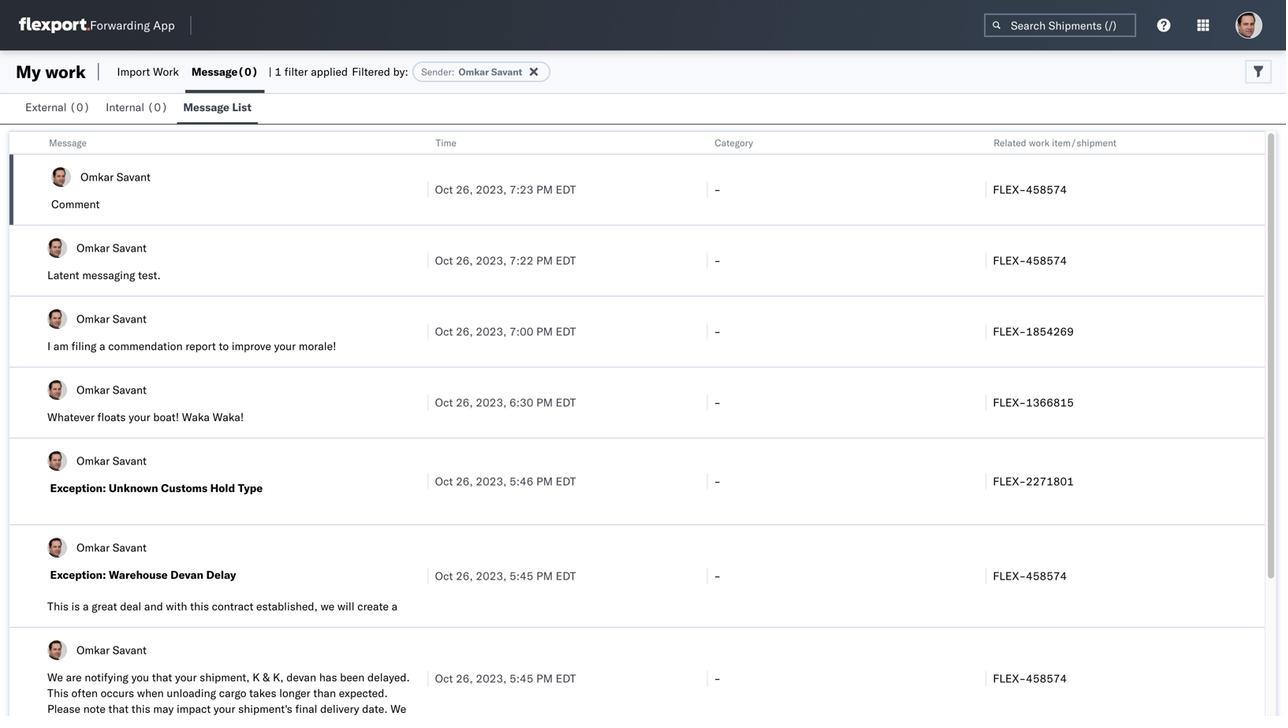 Task type: describe. For each thing, give the bounding box(es) containing it.
message list
[[183, 100, 252, 114]]

longer
[[279, 686, 311, 700]]

work
[[153, 65, 179, 78]]

savant for comment
[[117, 170, 151, 184]]

been
[[340, 670, 365, 684]]

oct for boat!
[[435, 396, 453, 409]]

2 horizontal spatial a
[[392, 599, 398, 613]]

flex- 458574 for comment
[[993, 183, 1067, 196]]

devan
[[170, 568, 204, 582]]

filter
[[285, 65, 308, 78]]

message list button
[[177, 93, 258, 124]]

omkar for latent
[[77, 241, 110, 255]]

oct 26, 2023, 7:22 pm edt
[[435, 254, 576, 267]]

flex- for latent messaging test.
[[993, 254, 1026, 267]]

established,
[[256, 599, 318, 613]]

pm for boat!
[[536, 396, 553, 409]]

messaging
[[82, 268, 135, 282]]

6 oct from the top
[[435, 569, 453, 583]]

edt for hold
[[556, 474, 576, 488]]

2023, for you
[[476, 672, 507, 685]]

omkar savant for comment
[[80, 170, 151, 184]]

savant for i
[[113, 312, 147, 326]]

your up unloading
[[175, 670, 197, 684]]

26, for a
[[456, 325, 473, 338]]

2023, for hold
[[476, 474, 507, 488]]

to
[[219, 339, 229, 353]]

oct for hold
[[435, 474, 453, 488]]

pm for latent messaging test.
[[536, 254, 553, 267]]

resize handle column header for related work item/shipment
[[1246, 132, 1265, 716]]

6 edt from the top
[[556, 569, 576, 583]]

- for latent messaging test.
[[714, 254, 721, 267]]

flex- for a
[[993, 325, 1026, 338]]

external (0)
[[25, 100, 90, 114]]

message (0)
[[192, 65, 258, 78]]

oct for a
[[435, 325, 453, 338]]

sender
[[421, 66, 452, 78]]

related work item/shipment
[[994, 137, 1117, 149]]

great
[[92, 599, 117, 613]]

(0) for external (0)
[[70, 100, 90, 114]]

my
[[16, 61, 41, 82]]

occurs
[[101, 686, 134, 700]]

5:46
[[510, 474, 534, 488]]

exception: unknown customs hold type
[[50, 481, 263, 495]]

this inside this is a great deal and with this contract established, we will create a lucrative partnership.
[[47, 599, 69, 613]]

filing
[[71, 339, 97, 353]]

| 1 filter applied filtered by:
[[269, 65, 408, 78]]

forwarding
[[90, 18, 150, 33]]

flex- for hold
[[993, 474, 1026, 488]]

shipment,
[[200, 670, 250, 684]]

than
[[313, 686, 336, 700]]

omkar savant for whatever
[[77, 383, 147, 397]]

your down cargo
[[214, 702, 235, 716]]

warehouse
[[109, 568, 168, 582]]

458574 for we
[[1026, 672, 1067, 685]]

internal (0) button
[[99, 93, 177, 124]]

- for a
[[714, 325, 721, 338]]

message for (0)
[[192, 65, 238, 78]]

test.
[[138, 268, 161, 282]]

is
[[71, 599, 80, 613]]

exception: for exception: warehouse devan delay
[[50, 568, 106, 582]]

whatever
[[47, 410, 95, 424]]

this inside this is a great deal and with this contract established, we will create a lucrative partnership.
[[190, 599, 209, 613]]

Search Shipments (/) text field
[[984, 13, 1137, 37]]

expected.
[[339, 686, 388, 700]]

note
[[83, 702, 106, 716]]

delivery
[[320, 702, 359, 716]]

deal
[[120, 599, 141, 613]]

- for you
[[714, 672, 721, 685]]

customs
[[161, 481, 208, 495]]

work for my
[[45, 61, 86, 82]]

1 oct 26, 2023, 5:45 pm edt from the top
[[435, 569, 576, 583]]

26, for you
[[456, 672, 473, 685]]

improve
[[232, 339, 271, 353]]

boat!
[[153, 410, 179, 424]]

this is a great deal and with this contract established, we will create a lucrative partnership.
[[47, 599, 398, 629]]

6 - from the top
[[714, 569, 721, 583]]

waka!
[[213, 410, 244, 424]]

filtered
[[352, 65, 390, 78]]

by:
[[393, 65, 408, 78]]

flex- 1854269
[[993, 325, 1074, 338]]

message for list
[[183, 100, 229, 114]]

1 oct from the top
[[435, 183, 453, 196]]

internal (0)
[[106, 100, 168, 114]]

comment
[[51, 197, 100, 211]]

waka
[[182, 410, 210, 424]]

savant for latent
[[113, 241, 147, 255]]

i am filing a commendation report to improve your morale!
[[47, 339, 336, 353]]

1 horizontal spatial we
[[391, 702, 406, 716]]

edt for you
[[556, 672, 576, 685]]

omkar for i
[[77, 312, 110, 326]]

flexport. image
[[19, 17, 90, 33]]

3 flex- 458574 from the top
[[993, 569, 1067, 583]]

458574 for comment
[[1026, 183, 1067, 196]]

please
[[47, 702, 80, 716]]

2 oct 26, 2023, 5:45 pm edt from the top
[[435, 672, 576, 685]]

0 horizontal spatial that
[[108, 702, 129, 716]]

we are notifying you that your shipment, k & k, devan has been delayed. this often occurs when unloading cargo takes longer than expected. please note that this may impact your shipment's final delivery date. we
[[47, 670, 410, 716]]

i
[[47, 339, 51, 353]]

unloading
[[167, 686, 216, 700]]

your left morale!
[[274, 339, 296, 353]]

|
[[269, 65, 272, 78]]

oct 26, 2023, 7:23 pm edt
[[435, 183, 576, 196]]

1 2023, from the top
[[476, 183, 507, 196]]

date.
[[362, 702, 388, 716]]

26, for hold
[[456, 474, 473, 488]]

latent
[[47, 268, 79, 282]]

external
[[25, 100, 67, 114]]

26, for latent messaging test.
[[456, 254, 473, 267]]

1366815
[[1026, 396, 1074, 409]]

report
[[186, 339, 216, 353]]

we
[[321, 599, 335, 613]]

resize handle column header for message
[[409, 132, 428, 716]]

pm for a
[[536, 325, 553, 338]]

2 vertical spatial message
[[49, 137, 87, 149]]



Task type: locate. For each thing, give the bounding box(es) containing it.
when
[[137, 686, 164, 700]]

flex- 458574
[[993, 183, 1067, 196], [993, 254, 1067, 267], [993, 569, 1067, 583], [993, 672, 1067, 685]]

often
[[71, 686, 98, 700]]

sender : omkar savant
[[421, 66, 522, 78]]

work for related
[[1029, 137, 1050, 149]]

5 pm from the top
[[536, 474, 553, 488]]

2 exception: from the top
[[50, 568, 106, 582]]

this down when
[[132, 702, 150, 716]]

oct 26, 2023, 7:00 pm edt
[[435, 325, 576, 338]]

message up message list
[[192, 65, 238, 78]]

exception: for exception: unknown customs hold type
[[50, 481, 106, 495]]

savant
[[491, 66, 522, 78], [117, 170, 151, 184], [113, 241, 147, 255], [113, 312, 147, 326], [113, 383, 147, 397], [113, 454, 147, 468], [113, 541, 147, 554], [113, 643, 147, 657]]

6 flex- from the top
[[993, 569, 1026, 583]]

internal
[[106, 100, 144, 114]]

1 flex- 458574 from the top
[[993, 183, 1067, 196]]

savant down the internal (0) "button"
[[117, 170, 151, 184]]

0 horizontal spatial this
[[132, 702, 150, 716]]

4 pm from the top
[[536, 396, 553, 409]]

7 pm from the top
[[536, 672, 553, 685]]

4 oct from the top
[[435, 396, 453, 409]]

0 horizontal spatial a
[[83, 599, 89, 613]]

a right create
[[392, 599, 398, 613]]

4 458574 from the top
[[1026, 672, 1067, 685]]

7 flex- from the top
[[993, 672, 1026, 685]]

omkar savant up floats
[[77, 383, 147, 397]]

0 vertical spatial we
[[47, 670, 63, 684]]

omkar savant up filing
[[77, 312, 147, 326]]

omkar for comment
[[80, 170, 114, 184]]

3 edt from the top
[[556, 325, 576, 338]]

category
[[715, 137, 753, 149]]

3 flex- from the top
[[993, 325, 1026, 338]]

resize handle column header for time
[[688, 132, 707, 716]]

1 pm from the top
[[536, 183, 553, 196]]

has
[[319, 670, 337, 684]]

import work
[[117, 65, 179, 78]]

final
[[295, 702, 317, 716]]

savant for whatever
[[113, 383, 147, 397]]

a
[[99, 339, 105, 353], [83, 599, 89, 613], [392, 599, 398, 613]]

hold
[[210, 481, 235, 495]]

:
[[452, 66, 455, 78]]

1 edt from the top
[[556, 183, 576, 196]]

6:30
[[510, 396, 534, 409]]

(0) for internal (0)
[[147, 100, 168, 114]]

4 26, from the top
[[456, 396, 473, 409]]

that
[[152, 670, 172, 684], [108, 702, 129, 716]]

edt for boat!
[[556, 396, 576, 409]]

3 pm from the top
[[536, 325, 553, 338]]

we left are
[[47, 670, 63, 684]]

6 pm from the top
[[536, 569, 553, 583]]

flex- for you
[[993, 672, 1026, 685]]

this
[[190, 599, 209, 613], [132, 702, 150, 716]]

this up please in the bottom of the page
[[47, 686, 69, 700]]

work right related
[[1029, 137, 1050, 149]]

flex- 458574 for we
[[993, 672, 1067, 685]]

notifying
[[85, 670, 129, 684]]

omkar savant for latent
[[77, 241, 147, 255]]

flex- 458574 for latent
[[993, 254, 1067, 267]]

forwarding app link
[[19, 17, 175, 33]]

with
[[166, 599, 187, 613]]

omkar savant up messaging
[[77, 241, 147, 255]]

2 - from the top
[[714, 254, 721, 267]]

savant up test.
[[113, 241, 147, 255]]

1 horizontal spatial work
[[1029, 137, 1050, 149]]

resize handle column header
[[409, 132, 428, 716], [688, 132, 707, 716], [967, 132, 986, 716], [1246, 132, 1265, 716]]

flex- for boat!
[[993, 396, 1026, 409]]

0 vertical spatial oct 26, 2023, 5:45 pm edt
[[435, 569, 576, 583]]

work up "external (0)"
[[45, 61, 86, 82]]

exception: up is
[[50, 568, 106, 582]]

omkar right :
[[459, 66, 489, 78]]

floats
[[97, 410, 126, 424]]

savant up warehouse
[[113, 541, 147, 554]]

2023, for boat!
[[476, 396, 507, 409]]

unknown
[[109, 481, 158, 495]]

external (0) button
[[19, 93, 99, 124]]

(0) inside "button"
[[147, 100, 168, 114]]

lucrative
[[47, 615, 90, 629]]

-
[[714, 183, 721, 196], [714, 254, 721, 267], [714, 325, 721, 338], [714, 396, 721, 409], [714, 474, 721, 488], [714, 569, 721, 583], [714, 672, 721, 685]]

import work button
[[111, 50, 185, 93]]

1 vertical spatial oct 26, 2023, 5:45 pm edt
[[435, 672, 576, 685]]

6 26, from the top
[[456, 569, 473, 583]]

list
[[232, 100, 252, 114]]

7 26, from the top
[[456, 672, 473, 685]]

am
[[53, 339, 69, 353]]

1 vertical spatial we
[[391, 702, 406, 716]]

1 5:45 from the top
[[510, 569, 534, 583]]

7:23
[[510, 183, 534, 196]]

k,
[[273, 670, 284, 684]]

flex-
[[993, 183, 1026, 196], [993, 254, 1026, 267], [993, 325, 1026, 338], [993, 396, 1026, 409], [993, 474, 1026, 488], [993, 569, 1026, 583], [993, 672, 1026, 685]]

- for hold
[[714, 474, 721, 488]]

1 exception: from the top
[[50, 481, 106, 495]]

&
[[263, 670, 270, 684]]

1 458574 from the top
[[1026, 183, 1067, 196]]

0 horizontal spatial (0)
[[70, 100, 90, 114]]

2 2023, from the top
[[476, 254, 507, 267]]

0 horizontal spatial work
[[45, 61, 86, 82]]

delayed.
[[368, 670, 410, 684]]

1 resize handle column header from the left
[[409, 132, 428, 716]]

will
[[338, 599, 355, 613]]

5 edt from the top
[[556, 474, 576, 488]]

2 oct from the top
[[435, 254, 453, 267]]

omkar savant for i
[[77, 312, 147, 326]]

omkar for whatever
[[77, 383, 110, 397]]

1 horizontal spatial that
[[152, 670, 172, 684]]

5 oct from the top
[[435, 474, 453, 488]]

5 flex- from the top
[[993, 474, 1026, 488]]

morale!
[[299, 339, 336, 353]]

impact
[[177, 702, 211, 716]]

that up when
[[152, 670, 172, 684]]

takes
[[249, 686, 276, 700]]

(0) for message (0)
[[238, 65, 258, 78]]

2 this from the top
[[47, 686, 69, 700]]

commendation
[[108, 339, 183, 353]]

latent messaging test.
[[47, 268, 161, 282]]

that down occurs
[[108, 702, 129, 716]]

message
[[192, 65, 238, 78], [183, 100, 229, 114], [49, 137, 87, 149]]

savant up whatever floats your boat! waka waka!
[[113, 383, 147, 397]]

2023, for a
[[476, 325, 507, 338]]

this inside the we are notifying you that your shipment, k & k, devan has been delayed. this often occurs when unloading cargo takes longer than expected. please note that this may impact your shipment's final delivery date. we
[[47, 686, 69, 700]]

7 edt from the top
[[556, 672, 576, 685]]

2 5:45 from the top
[[510, 672, 534, 685]]

omkar savant for exception:
[[77, 454, 147, 468]]

4 - from the top
[[714, 396, 721, 409]]

4 resize handle column header from the left
[[1246, 132, 1265, 716]]

savant up 'unknown' at the left
[[113, 454, 147, 468]]

savant right :
[[491, 66, 522, 78]]

2 26, from the top
[[456, 254, 473, 267]]

savant up commendation
[[113, 312, 147, 326]]

5 - from the top
[[714, 474, 721, 488]]

1 vertical spatial 5:45
[[510, 672, 534, 685]]

item/shipment
[[1052, 137, 1117, 149]]

message inside message list button
[[183, 100, 229, 114]]

2023,
[[476, 183, 507, 196], [476, 254, 507, 267], [476, 325, 507, 338], [476, 396, 507, 409], [476, 474, 507, 488], [476, 569, 507, 583], [476, 672, 507, 685]]

2 flex- from the top
[[993, 254, 1026, 267]]

458574
[[1026, 183, 1067, 196], [1026, 254, 1067, 267], [1026, 569, 1067, 583], [1026, 672, 1067, 685]]

0 vertical spatial this
[[190, 599, 209, 613]]

omkar down floats
[[77, 454, 110, 468]]

3 - from the top
[[714, 325, 721, 338]]

1 vertical spatial this
[[47, 686, 69, 700]]

edt for a
[[556, 325, 576, 338]]

contract
[[212, 599, 254, 613]]

omkar up warehouse
[[77, 541, 110, 554]]

4 edt from the top
[[556, 396, 576, 409]]

omkar up floats
[[77, 383, 110, 397]]

omkar for exception:
[[77, 454, 110, 468]]

oct for latent messaging test.
[[435, 254, 453, 267]]

may
[[153, 702, 174, 716]]

omkar savant up warehouse
[[77, 541, 147, 554]]

a right filing
[[99, 339, 105, 353]]

exception: warehouse devan delay
[[50, 568, 236, 582]]

message left list
[[183, 100, 229, 114]]

we
[[47, 670, 63, 684], [391, 702, 406, 716]]

(0) left '|'
[[238, 65, 258, 78]]

4 2023, from the top
[[476, 396, 507, 409]]

delay
[[206, 568, 236, 582]]

1 horizontal spatial a
[[99, 339, 105, 353]]

applied
[[311, 65, 348, 78]]

3 resize handle column header from the left
[[967, 132, 986, 716]]

partnership.
[[93, 615, 155, 629]]

0 vertical spatial 5:45
[[510, 569, 534, 583]]

2 458574 from the top
[[1026, 254, 1067, 267]]

3 26, from the top
[[456, 325, 473, 338]]

savant down partnership.
[[113, 643, 147, 657]]

edt for latent messaging test.
[[556, 254, 576, 267]]

forwarding app
[[90, 18, 175, 33]]

458574 for latent
[[1026, 254, 1067, 267]]

exception: left 'unknown' at the left
[[50, 481, 106, 495]]

1 vertical spatial message
[[183, 100, 229, 114]]

savant for we
[[113, 643, 147, 657]]

7 - from the top
[[714, 672, 721, 685]]

omkar savant up notifying
[[77, 643, 147, 657]]

3 2023, from the top
[[476, 325, 507, 338]]

0 horizontal spatial we
[[47, 670, 63, 684]]

26, for boat!
[[456, 396, 473, 409]]

6 2023, from the top
[[476, 569, 507, 583]]

k
[[253, 670, 260, 684]]

1 26, from the top
[[456, 183, 473, 196]]

4 flex- from the top
[[993, 396, 1026, 409]]

resize handle column header for category
[[967, 132, 986, 716]]

are
[[66, 670, 82, 684]]

0 vertical spatial work
[[45, 61, 86, 82]]

0 vertical spatial exception:
[[50, 481, 106, 495]]

(0) right internal
[[147, 100, 168, 114]]

flex- 1366815
[[993, 396, 1074, 409]]

2271801
[[1026, 474, 1074, 488]]

oct 26, 2023, 6:30 pm edt
[[435, 396, 576, 409]]

(0)
[[238, 65, 258, 78], [70, 100, 90, 114], [147, 100, 168, 114]]

omkar savant up 'unknown' at the left
[[77, 454, 147, 468]]

a right is
[[83, 599, 89, 613]]

this left is
[[47, 599, 69, 613]]

omkar up latent messaging test.
[[77, 241, 110, 255]]

edt
[[556, 183, 576, 196], [556, 254, 576, 267], [556, 325, 576, 338], [556, 396, 576, 409], [556, 474, 576, 488], [556, 569, 576, 583], [556, 672, 576, 685]]

related
[[994, 137, 1027, 149]]

7 oct from the top
[[435, 672, 453, 685]]

your left boat!
[[129, 410, 150, 424]]

1 this from the top
[[47, 599, 69, 613]]

2 flex- 458574 from the top
[[993, 254, 1067, 267]]

type
[[238, 481, 263, 495]]

omkar up filing
[[77, 312, 110, 326]]

2023, for latent messaging test.
[[476, 254, 507, 267]]

3 oct from the top
[[435, 325, 453, 338]]

we right date.
[[391, 702, 406, 716]]

1 horizontal spatial (0)
[[147, 100, 168, 114]]

pm for you
[[536, 672, 553, 685]]

1 vertical spatial work
[[1029, 137, 1050, 149]]

7 2023, from the top
[[476, 672, 507, 685]]

message down external (0) button
[[49, 137, 87, 149]]

7:22
[[510, 254, 534, 267]]

omkar for we
[[77, 643, 110, 657]]

omkar up comment
[[80, 170, 114, 184]]

5 2023, from the top
[[476, 474, 507, 488]]

2 horizontal spatial (0)
[[238, 65, 258, 78]]

(0) inside button
[[70, 100, 90, 114]]

1 - from the top
[[714, 183, 721, 196]]

2 pm from the top
[[536, 254, 553, 267]]

2 edt from the top
[[556, 254, 576, 267]]

1 vertical spatial this
[[132, 702, 150, 716]]

app
[[153, 18, 175, 33]]

cargo
[[219, 686, 247, 700]]

this inside the we are notifying you that your shipment, k & k, devan has been delayed. this often occurs when unloading cargo takes longer than expected. please note that this may impact your shipment's final delivery date. we
[[132, 702, 150, 716]]

omkar savant for we
[[77, 643, 147, 657]]

1 vertical spatial that
[[108, 702, 129, 716]]

- for boat!
[[714, 396, 721, 409]]

omkar
[[459, 66, 489, 78], [80, 170, 114, 184], [77, 241, 110, 255], [77, 312, 110, 326], [77, 383, 110, 397], [77, 454, 110, 468], [77, 541, 110, 554], [77, 643, 110, 657]]

1 vertical spatial exception:
[[50, 568, 106, 582]]

omkar up notifying
[[77, 643, 110, 657]]

0 vertical spatial message
[[192, 65, 238, 78]]

and
[[144, 599, 163, 613]]

omkar savant up comment
[[80, 170, 151, 184]]

0 vertical spatial that
[[152, 670, 172, 684]]

my work
[[16, 61, 86, 82]]

omkar savant
[[80, 170, 151, 184], [77, 241, 147, 255], [77, 312, 147, 326], [77, 383, 147, 397], [77, 454, 147, 468], [77, 541, 147, 554], [77, 643, 147, 657]]

4 flex- 458574 from the top
[[993, 672, 1067, 685]]

1 flex- from the top
[[993, 183, 1026, 196]]

1 horizontal spatial this
[[190, 599, 209, 613]]

create
[[357, 599, 389, 613]]

pm for hold
[[536, 474, 553, 488]]

3 458574 from the top
[[1026, 569, 1067, 583]]

savant for exception:
[[113, 454, 147, 468]]

this right with
[[190, 599, 209, 613]]

you
[[131, 670, 149, 684]]

(0) right external at the top
[[70, 100, 90, 114]]

2 resize handle column header from the left
[[688, 132, 707, 716]]

shipment's
[[238, 702, 292, 716]]

0 vertical spatial this
[[47, 599, 69, 613]]

5 26, from the top
[[456, 474, 473, 488]]

oct for you
[[435, 672, 453, 685]]



Task type: vqa. For each thing, say whether or not it's contained in the screenshot.
EDT associated with you
yes



